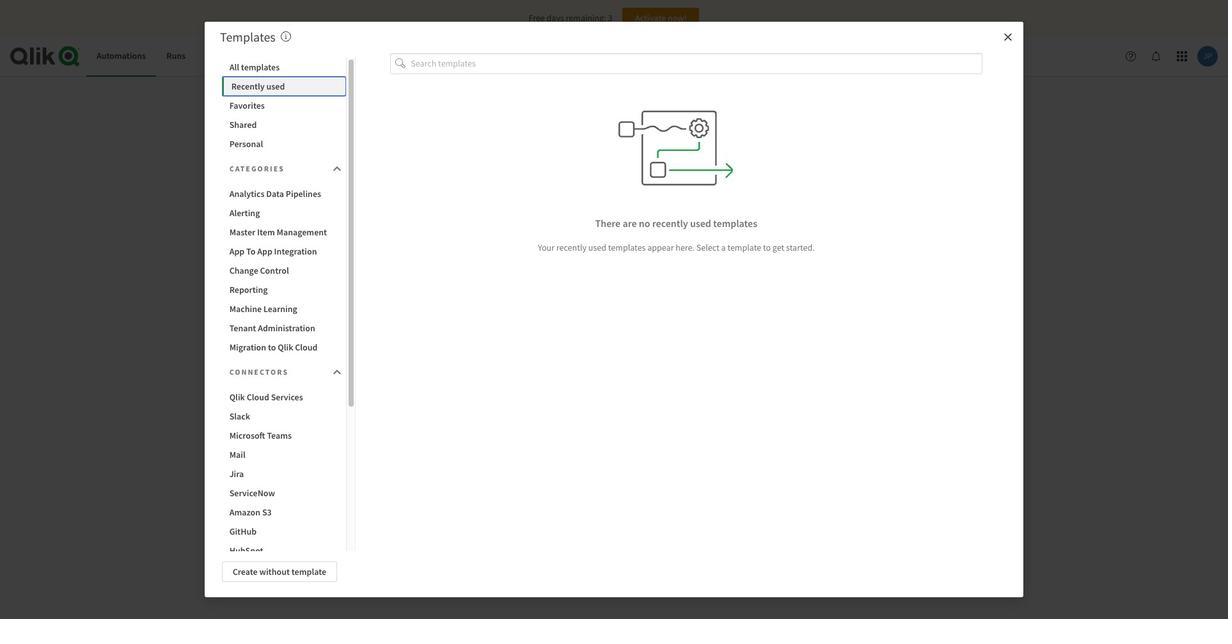 Task type: vqa. For each thing, say whether or not it's contained in the screenshot.
Reporting button
yes



Task type: locate. For each thing, give the bounding box(es) containing it.
1 horizontal spatial qlik
[[278, 342, 293, 353]]

template
[[728, 242, 762, 253], [292, 566, 326, 578]]

1 vertical spatial to
[[268, 342, 276, 353]]

microsoft
[[230, 430, 265, 442]]

1 horizontal spatial template
[[728, 242, 762, 253]]

automations button
[[86, 36, 156, 77]]

1 vertical spatial recently
[[557, 242, 587, 253]]

0 vertical spatial recently
[[653, 217, 688, 230]]

master item management
[[230, 227, 327, 238]]

jira
[[230, 468, 244, 480]]

0 vertical spatial template
[[728, 242, 762, 253]]

templates are pre-built automations that help you automate common business workflows. get started by selecting one of the pre-built templates or choose the blank canvas to build an automation from scratch. tooltip
[[281, 29, 291, 45]]

all templates button
[[222, 58, 346, 77]]

template down hubspot button
[[292, 566, 326, 578]]

qlik up slack
[[230, 392, 245, 403]]

create without template button
[[222, 562, 337, 582]]

qlik
[[278, 342, 293, 353], [230, 392, 245, 403]]

days
[[547, 12, 564, 24]]

categories button
[[222, 156, 346, 182]]

github
[[230, 526, 257, 538]]

qlik inside button
[[278, 342, 293, 353]]

qlik down administration at left
[[278, 342, 293, 353]]

templates inside button
[[241, 61, 280, 73]]

1 vertical spatial templates
[[714, 217, 758, 230]]

2 app from the left
[[257, 246, 272, 257]]

app left to
[[230, 246, 245, 257]]

services
[[271, 392, 303, 403]]

0 horizontal spatial used
[[267, 81, 285, 92]]

2 horizontal spatial used
[[690, 217, 711, 230]]

recently up your recently used templates appear here. select a template to get started.
[[653, 217, 688, 230]]

0 vertical spatial cloud
[[295, 342, 318, 353]]

0 horizontal spatial template
[[292, 566, 326, 578]]

templates
[[241, 61, 280, 73], [714, 217, 758, 230], [608, 242, 646, 253]]

all templates
[[230, 61, 280, 73]]

1 vertical spatial qlik
[[230, 392, 245, 403]]

close image
[[1003, 32, 1014, 42]]

qlik cloud services button
[[222, 388, 346, 407]]

analytics data pipelines button
[[222, 184, 346, 203]]

3
[[608, 12, 613, 24]]

0 vertical spatial qlik
[[278, 342, 293, 353]]

used
[[267, 81, 285, 92], [690, 217, 711, 230], [589, 242, 607, 253]]

0 horizontal spatial app
[[230, 246, 245, 257]]

1 horizontal spatial cloud
[[295, 342, 318, 353]]

recently
[[231, 81, 265, 92]]

0 horizontal spatial cloud
[[247, 392, 269, 403]]

shared
[[230, 119, 257, 131]]

to left the get
[[763, 242, 771, 253]]

2 horizontal spatial templates
[[714, 217, 758, 230]]

0 horizontal spatial to
[[268, 342, 276, 353]]

recently used templates image
[[619, 110, 734, 186]]

recently right your
[[557, 242, 587, 253]]

1 horizontal spatial app
[[257, 246, 272, 257]]

microsoft teams button
[[222, 426, 346, 445]]

0 vertical spatial to
[[763, 242, 771, 253]]

categories
[[230, 164, 285, 173]]

1 horizontal spatial recently
[[653, 217, 688, 230]]

migration to qlik cloud button
[[222, 338, 346, 357]]

to down tenant administration
[[268, 342, 276, 353]]

used up select
[[690, 217, 711, 230]]

to
[[763, 242, 771, 253], [268, 342, 276, 353]]

1 vertical spatial template
[[292, 566, 326, 578]]

now!
[[668, 12, 687, 24]]

s3
[[262, 507, 272, 518]]

your
[[538, 242, 555, 253]]

analytics
[[230, 188, 265, 200]]

cloud down administration at left
[[295, 342, 318, 353]]

1 vertical spatial cloud
[[247, 392, 269, 403]]

activate now!
[[635, 12, 687, 24]]

metrics
[[206, 50, 234, 62]]

tab list
[[86, 36, 313, 77]]

2 vertical spatial used
[[589, 242, 607, 253]]

your recently used templates appear here. select a template to get started.
[[538, 242, 815, 253]]

personal
[[230, 138, 263, 150]]

templates up the a
[[714, 217, 758, 230]]

1 vertical spatial used
[[690, 217, 711, 230]]

2 vertical spatial templates
[[608, 242, 646, 253]]

data
[[266, 188, 284, 200]]

recently
[[653, 217, 688, 230], [557, 242, 587, 253]]

amazon
[[230, 507, 260, 518]]

reporting
[[230, 284, 268, 296]]

templates down are
[[608, 242, 646, 253]]

runs
[[166, 50, 186, 62]]

0 vertical spatial templates
[[241, 61, 280, 73]]

favorites button
[[222, 96, 346, 115]]

templates up recently used
[[241, 61, 280, 73]]

are
[[623, 217, 637, 230]]

tenant
[[230, 323, 256, 334]]

app right to
[[257, 246, 272, 257]]

tab list containing automations
[[86, 36, 313, 77]]

connections button
[[244, 36, 313, 77]]

free days remaining: 3
[[529, 12, 613, 24]]

app to app integration
[[230, 246, 317, 257]]

change control button
[[222, 261, 346, 280]]

pipelines
[[286, 188, 321, 200]]

alerting button
[[222, 203, 346, 223]]

used down the all templates button in the left top of the page
[[267, 81, 285, 92]]

to inside button
[[268, 342, 276, 353]]

Search templates text field
[[411, 53, 983, 74]]

amazon s3 button
[[222, 503, 346, 522]]

0 vertical spatial used
[[267, 81, 285, 92]]

used down there
[[589, 242, 607, 253]]

get
[[773, 242, 785, 253]]

1 horizontal spatial templates
[[608, 242, 646, 253]]

microsoft teams
[[230, 430, 292, 442]]

master
[[230, 227, 255, 238]]

0 horizontal spatial qlik
[[230, 392, 245, 403]]

cloud down connectors
[[247, 392, 269, 403]]

0 horizontal spatial templates
[[241, 61, 280, 73]]

create without template
[[233, 566, 326, 578]]

template right the a
[[728, 242, 762, 253]]

connectors
[[230, 367, 289, 377]]



Task type: describe. For each thing, give the bounding box(es) containing it.
slack button
[[222, 407, 346, 426]]

analytics data pipelines
[[230, 188, 321, 200]]

qlik inside button
[[230, 392, 245, 403]]

connectors button
[[222, 360, 346, 385]]

teams
[[267, 430, 292, 442]]

hubspot button
[[222, 541, 346, 561]]

template inside button
[[292, 566, 326, 578]]

used inside recently used button
[[267, 81, 285, 92]]

favorites
[[230, 100, 265, 111]]

1 horizontal spatial to
[[763, 242, 771, 253]]

reporting button
[[222, 280, 346, 299]]

app to app integration button
[[222, 242, 346, 261]]

no
[[639, 217, 650, 230]]

alerting
[[230, 207, 260, 219]]

tenant administration
[[230, 323, 315, 334]]

1 horizontal spatial used
[[589, 242, 607, 253]]

here.
[[676, 242, 695, 253]]

remaining:
[[566, 12, 606, 24]]

templates
[[220, 29, 276, 45]]

activate now! link
[[623, 8, 700, 28]]

master item management button
[[222, 223, 346, 242]]

without
[[259, 566, 290, 578]]

free
[[529, 12, 545, 24]]

slack
[[230, 411, 250, 422]]

control
[[260, 265, 289, 276]]

item
[[257, 227, 275, 238]]

hubspot
[[230, 545, 263, 557]]

amazon s3
[[230, 507, 272, 518]]

shared button
[[222, 115, 346, 134]]

create
[[233, 566, 258, 578]]

machine learning
[[230, 303, 297, 315]]

runs button
[[156, 36, 196, 77]]

change control
[[230, 265, 289, 276]]

cloud inside button
[[247, 392, 269, 403]]

there are no recently used templates
[[595, 217, 758, 230]]

1 app from the left
[[230, 246, 245, 257]]

appear
[[648, 242, 674, 253]]

qlik cloud services
[[230, 392, 303, 403]]

tenant administration button
[[222, 319, 346, 338]]

migration
[[230, 342, 266, 353]]

recently used
[[231, 81, 285, 92]]

github button
[[222, 522, 346, 541]]

machine
[[230, 303, 262, 315]]

started.
[[786, 242, 815, 253]]

select
[[697, 242, 720, 253]]

0 horizontal spatial recently
[[557, 242, 587, 253]]

machine learning button
[[222, 299, 346, 319]]

management
[[277, 227, 327, 238]]

change
[[230, 265, 258, 276]]

cloud inside button
[[295, 342, 318, 353]]

mail
[[230, 449, 246, 461]]

servicenow
[[230, 488, 275, 499]]

there
[[595, 217, 621, 230]]

recently used button
[[222, 77, 346, 96]]

automations
[[97, 50, 146, 62]]

jira button
[[222, 465, 346, 484]]

mail button
[[222, 445, 346, 465]]

metrics button
[[196, 36, 244, 77]]

a
[[721, 242, 726, 253]]

to
[[246, 246, 256, 257]]

administration
[[258, 323, 315, 334]]

activate
[[635, 12, 666, 24]]

personal button
[[222, 134, 346, 154]]

all
[[230, 61, 239, 73]]

templates are pre-built automations that help you automate common business workflows. get started by selecting one of the pre-built templates or choose the blank canvas to build an automation from scratch. image
[[281, 31, 291, 42]]

migration to qlik cloud
[[230, 342, 318, 353]]

servicenow button
[[222, 484, 346, 503]]

connections
[[255, 50, 303, 62]]

learning
[[264, 303, 297, 315]]

integration
[[274, 246, 317, 257]]



